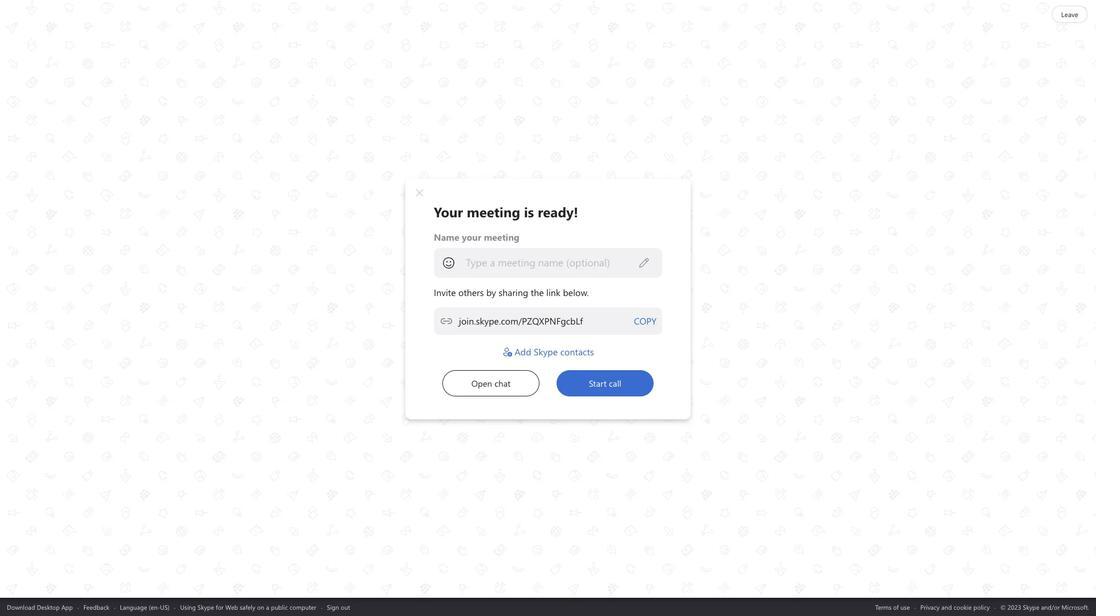 Task type: describe. For each thing, give the bounding box(es) containing it.
app
[[61, 603, 73, 612]]

computer
[[290, 603, 317, 612]]

out
[[341, 603, 350, 612]]

privacy and cookie policy
[[921, 603, 990, 612]]

privacy and cookie policy link
[[921, 603, 990, 612]]

download desktop app link
[[7, 603, 73, 612]]

feedback link
[[83, 603, 110, 612]]

language (en-us)
[[120, 603, 170, 612]]

on
[[257, 603, 264, 612]]

terms
[[876, 603, 892, 612]]

(en-
[[149, 603, 160, 612]]

using skype for web safely on a public computer link
[[180, 603, 317, 612]]

terms of use link
[[876, 603, 910, 612]]

cookie
[[954, 603, 972, 612]]

using skype for web safely on a public computer
[[180, 603, 317, 612]]

web
[[225, 603, 238, 612]]

privacy
[[921, 603, 940, 612]]

using
[[180, 603, 196, 612]]

a
[[266, 603, 269, 612]]

skype
[[198, 603, 214, 612]]



Task type: locate. For each thing, give the bounding box(es) containing it.
download desktop app
[[7, 603, 73, 612]]

download
[[7, 603, 35, 612]]

public
[[271, 603, 288, 612]]

sign out
[[327, 603, 350, 612]]

policy
[[974, 603, 990, 612]]

desktop
[[37, 603, 60, 612]]

terms of use
[[876, 603, 910, 612]]

safely
[[240, 603, 256, 612]]

of
[[894, 603, 899, 612]]

use
[[901, 603, 910, 612]]

feedback
[[83, 603, 110, 612]]

language
[[120, 603, 147, 612]]

sign out link
[[327, 603, 350, 612]]

sign
[[327, 603, 339, 612]]

and
[[942, 603, 952, 612]]

us)
[[160, 603, 170, 612]]

for
[[216, 603, 224, 612]]

Type a meeting name (optional) text field
[[466, 256, 639, 270]]

language (en-us) link
[[120, 603, 170, 612]]



Task type: vqa. For each thing, say whether or not it's contained in the screenshot.
tab list
no



